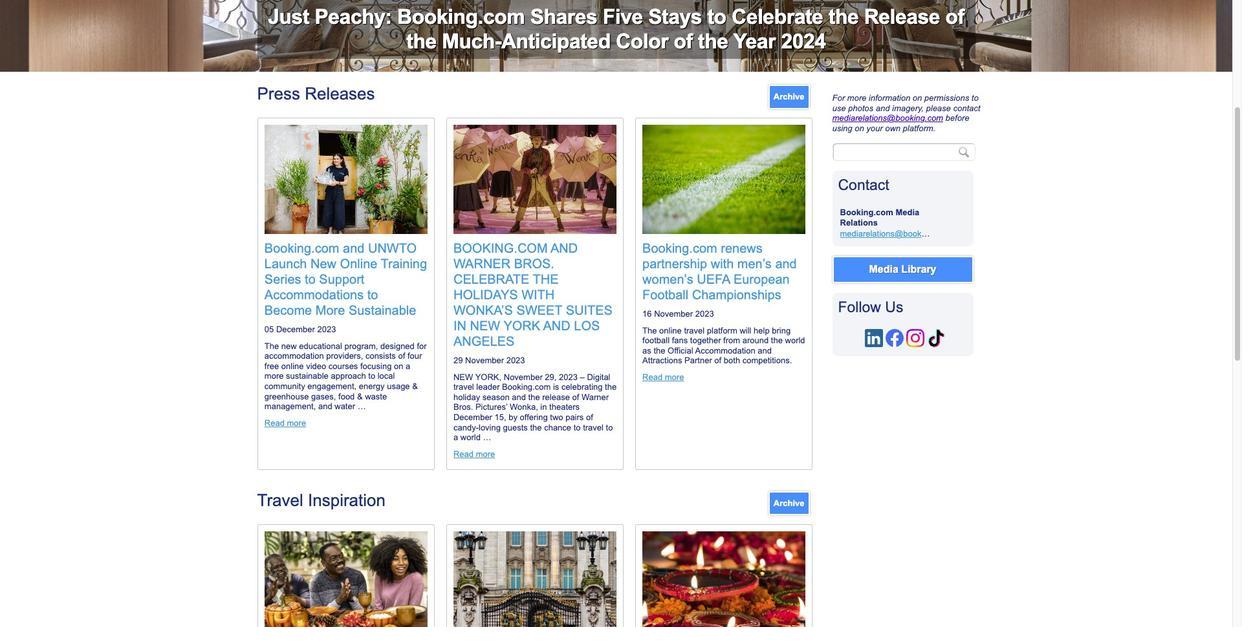 Task type: locate. For each thing, give the bounding box(es) containing it.
more inside the new educational program, designed for accommodation providers, consists of four free online video courses focusing on a more sustainable approach to local community engagement, energy usage & greenhouse gases, food & waste management, and water
[[265, 372, 284, 381]]

1 vertical spatial read
[[265, 419, 285, 428]]

online inside the online travel platform will help bring football fans together from around the world as the official accommodation and attractions partner of both competitions.
[[659, 326, 682, 336]]

november
[[654, 309, 693, 319], [465, 356, 504, 366], [504, 372, 543, 382]]

1 vertical spatial travel
[[454, 383, 474, 392]]

men's
[[738, 257, 772, 271]]

1 vertical spatial mediarelations@booking.com link
[[840, 229, 951, 239]]

2 horizontal spatial on
[[913, 93, 922, 103]]

and up "wonka,"
[[512, 393, 526, 402]]

1 horizontal spatial the
[[643, 326, 657, 336]]

booking.com
[[454, 241, 548, 256]]

read down attractions
[[643, 373, 663, 382]]

release
[[542, 393, 570, 402]]

travel up holiday
[[454, 383, 474, 392]]

world down bring
[[785, 336, 805, 346]]

online
[[659, 326, 682, 336], [281, 362, 304, 371]]

0 vertical spatial online
[[659, 326, 682, 336]]

of
[[946, 5, 965, 28], [674, 30, 693, 53], [398, 351, 405, 361], [715, 356, 722, 366], [572, 393, 579, 402], [586, 413, 593, 423]]

more down loving
[[476, 450, 495, 459]]

travel up together
[[684, 326, 705, 336]]

november inside new york, november 29, 2023 – digital travel leader booking.com is celebrating the holiday season and the release of warner bros. pictures' wonka, in theaters december 15, by offering two pairs of candy-loving guests the chance to travel to a world
[[504, 372, 543, 382]]

to
[[708, 5, 726, 28], [972, 93, 979, 103], [305, 272, 316, 287], [367, 288, 378, 302], [368, 372, 375, 381], [574, 423, 581, 433], [606, 423, 613, 433]]

1 vertical spatial the
[[265, 341, 279, 351]]

a inside the new educational program, designed for accommodation providers, consists of four free online video courses focusing on a more sustainable approach to local community engagement, energy usage & greenhouse gases, food & waste management, and water
[[406, 362, 410, 371]]

and inside for more information on permissions to use photos and imagery, please contact mediarelations@booking.com
[[876, 103, 890, 113]]

read down "management,"
[[265, 419, 285, 428]]

0 vertical spatial media
[[896, 208, 920, 217]]

booking.com inside booking.com renews partnership with men's and women's uefa european football  championships
[[643, 241, 717, 256]]

booking.com for booking.com and unwto launch new online training series to support accommodations to become more sustainable
[[265, 241, 339, 256]]

2023
[[696, 309, 714, 319], [317, 325, 336, 335], [506, 356, 525, 366], [559, 372, 578, 382]]

0 horizontal spatial the
[[265, 341, 279, 351]]

football
[[643, 336, 670, 346]]

more down free
[[265, 372, 284, 381]]

mediarelations@booking.com link
[[833, 113, 943, 123], [840, 229, 951, 239]]

1 vertical spatial new
[[454, 372, 473, 382]]

consists
[[366, 351, 396, 361]]

1 vertical spatial …
[[481, 433, 491, 443]]

0 vertical spatial world
[[785, 336, 805, 346]]

travel
[[684, 326, 705, 336], [454, 383, 474, 392], [583, 423, 604, 433]]

bros.
[[514, 257, 555, 271]]

media library link
[[869, 264, 937, 275]]

of down celebrating
[[572, 393, 579, 402]]

holidays
[[454, 288, 518, 302]]

booking.com for booking.com media relations mediarelations@booking.com
[[840, 208, 894, 217]]

1 vertical spatial november
[[465, 356, 504, 366]]

mediarelations@booking.com up own
[[833, 113, 943, 123]]

0 horizontal spatial read
[[265, 419, 285, 428]]

mediarelations@booking.com link for for more information on permissions to use photos and imagery, please contact
[[833, 113, 943, 123]]

bring
[[772, 326, 791, 336]]

1 horizontal spatial read
[[454, 450, 474, 459]]

0 vertical spatial read more
[[643, 373, 684, 382]]

just peachy: booking.com shares five stays to celebrate the release of the much-anticipated color of the year 2024 link
[[268, 5, 965, 54]]

…
[[355, 402, 366, 412], [481, 433, 491, 443]]

and up online
[[343, 241, 365, 256]]

the inside the online travel platform will help bring football fans together from around the world as the official accommodation and attractions partner of both competitions.
[[643, 326, 657, 336]]

2 vertical spatial november
[[504, 372, 543, 382]]

booking.com up much- on the top left
[[397, 5, 525, 28]]

1 horizontal spatial read more
[[454, 450, 495, 459]]

media inside the "booking.com media relations mediarelations@booking.com"
[[896, 208, 920, 217]]

2023 inside new york, november 29, 2023 – digital travel leader booking.com is celebrating the holiday season and the release of warner bros. pictures' wonka, in theaters december 15, by offering two pairs of candy-loving guests the chance to travel to a world
[[559, 372, 578, 382]]

0 horizontal spatial on
[[394, 362, 403, 371]]

follow
[[838, 299, 881, 316]]

on up local
[[394, 362, 403, 371]]

to down pairs
[[574, 423, 581, 433]]

2023 up platform
[[696, 309, 714, 319]]

of inside the online travel platform will help bring football fans together from around the world as the official accommodation and attractions partner of both competitions.
[[715, 356, 722, 366]]

2023 down york
[[506, 356, 525, 366]]

1 vertical spatial on
[[855, 123, 864, 133]]

online up fans
[[659, 326, 682, 336]]

0 vertical spatial …
[[355, 402, 366, 412]]

of down designed
[[398, 351, 405, 361]]

november down football
[[654, 309, 693, 319]]

and inside booking.com renews partnership with men's and women's uefa european football  championships
[[775, 257, 797, 271]]

2 horizontal spatial read
[[643, 373, 663, 382]]

booking.com up "wonka,"
[[502, 383, 551, 392]]

0 vertical spatial mediarelations@booking.com link
[[833, 113, 943, 123]]

approach
[[331, 372, 366, 381]]

of down accommodation on the right bottom
[[715, 356, 722, 366]]

free
[[265, 362, 279, 371]]

1 horizontal spatial …
[[481, 433, 491, 443]]

1 vertical spatial &
[[357, 392, 363, 402]]

read more down candy-
[[454, 450, 495, 459]]

1 horizontal spatial world
[[785, 336, 805, 346]]

0 vertical spatial december
[[276, 325, 315, 335]]

& right the usage at bottom
[[412, 382, 418, 391]]

the
[[829, 5, 859, 28], [407, 30, 437, 53], [698, 30, 728, 53], [771, 336, 783, 346], [654, 346, 666, 356], [605, 383, 617, 392], [528, 393, 540, 402], [530, 423, 542, 433]]

new inside new york, november 29, 2023 – digital travel leader booking.com is celebrating the holiday season and the release of warner bros. pictures' wonka, in theaters december 15, by offering two pairs of candy-loving guests the chance to travel to a world
[[454, 372, 473, 382]]

a
[[406, 362, 410, 371], [454, 433, 458, 443]]

the
[[533, 272, 559, 287]]

of inside the new educational program, designed for accommodation providers, consists of four free online video courses focusing on a more sustainable approach to local community engagement, energy usage & greenhouse gases, food & waste management, and water
[[398, 351, 405, 361]]

us
[[885, 299, 904, 316]]

2 vertical spatial on
[[394, 362, 403, 371]]

and up the competitions.
[[758, 346, 772, 356]]

1 horizontal spatial on
[[855, 123, 864, 133]]

suites
[[566, 303, 613, 318]]

media left library in the top of the page
[[869, 264, 899, 275]]

new down 29 on the bottom left of the page
[[454, 372, 473, 382]]

booking.com inside the "booking.com media relations mediarelations@booking.com"
[[840, 208, 894, 217]]

december up new
[[276, 325, 315, 335]]

mediarelations@booking.com
[[833, 113, 943, 123], [840, 229, 951, 239]]

&
[[412, 382, 418, 391], [357, 392, 363, 402]]

read for booking.com and unwto launch new online training series to support accommodations to become more sustainable
[[265, 419, 285, 428]]

0 horizontal spatial online
[[281, 362, 304, 371]]

online down accommodation
[[281, 362, 304, 371]]

november up the york,
[[465, 356, 504, 366]]

https://www.tiktok.com/@bookingcom?lang=en image
[[927, 330, 945, 348]]

0 vertical spatial on
[[913, 93, 922, 103]]

the down 'offering'
[[530, 423, 542, 433]]

2 horizontal spatial read more
[[643, 373, 684, 382]]

read more down "management,"
[[265, 419, 306, 428]]

travel inspiration link
[[257, 491, 386, 510]]

platform.
[[903, 123, 936, 133]]

two
[[550, 413, 563, 423]]

media up media library link
[[896, 208, 920, 217]]

championships
[[692, 288, 782, 302]]

offering
[[520, 413, 548, 423]]

1 horizontal spatial online
[[659, 326, 682, 336]]

2 horizontal spatial travel
[[684, 326, 705, 336]]

0 vertical spatial mediarelations@booking.com
[[833, 113, 943, 123]]

help
[[754, 326, 770, 336]]

local
[[378, 372, 395, 381]]

relations
[[840, 218, 878, 228]]

1 vertical spatial online
[[281, 362, 304, 371]]

0 vertical spatial a
[[406, 362, 410, 371]]

0 horizontal spatial world
[[461, 433, 481, 443]]

booking.com up partnership
[[643, 241, 717, 256]]

mediarelations@booking.com link for booking.com media relations
[[840, 229, 951, 239]]

to up energy
[[368, 372, 375, 381]]

on left your
[[855, 123, 864, 133]]

library
[[902, 264, 937, 275]]

mediarelations@booking.com link up media library link
[[840, 229, 951, 239]]

permissions
[[925, 93, 970, 103]]

travel down pairs
[[583, 423, 604, 433]]

to right stays
[[708, 5, 726, 28]]

and down "gases,"
[[318, 402, 332, 412]]

and up the bros.
[[551, 241, 578, 256]]

booking.com
[[397, 5, 525, 28], [840, 208, 894, 217], [265, 241, 339, 256], [643, 241, 717, 256], [502, 383, 551, 392]]

sweet
[[517, 303, 562, 318]]

uefa
[[697, 272, 730, 287]]

to up accommodations
[[305, 272, 316, 287]]

launch
[[265, 257, 307, 271]]

mediarelations@booking.com up media library link
[[840, 229, 951, 239]]

2 vertical spatial read more
[[454, 450, 495, 459]]

1 vertical spatial december
[[454, 413, 492, 423]]

and down sweet on the left
[[543, 319, 571, 333]]

media
[[896, 208, 920, 217], [869, 264, 899, 275]]

december up candy-
[[454, 413, 492, 423]]

2023 for support
[[317, 325, 336, 335]]

both
[[724, 356, 740, 366]]

a down candy-
[[454, 433, 458, 443]]

read for booking.com and warner bros. celebrate the holidays with wonka's sweet suites in new york and los angeles
[[454, 450, 474, 459]]

to inside for more information on permissions to use photos and imagery, please contact mediarelations@booking.com
[[972, 93, 979, 103]]

more down attractions
[[665, 373, 684, 382]]

and
[[551, 241, 578, 256], [543, 319, 571, 333]]

los
[[574, 319, 600, 333]]

contact
[[838, 177, 890, 194]]

0 vertical spatial new
[[470, 319, 500, 333]]

to up sustainable
[[367, 288, 378, 302]]

1 vertical spatial read more
[[265, 419, 306, 428]]

sustainable
[[286, 372, 329, 381]]

1 vertical spatial world
[[461, 433, 481, 443]]

world inside the online travel platform will help bring football fans together from around the world as the official accommodation and attractions partner of both competitions.
[[785, 336, 805, 346]]

new
[[470, 319, 500, 333], [454, 372, 473, 382]]

food
[[338, 392, 355, 402]]

more up photos
[[847, 93, 867, 103]]

a down four
[[406, 362, 410, 371]]

0 horizontal spatial read more
[[265, 419, 306, 428]]

None search field
[[823, 143, 985, 161]]

and down "information"
[[876, 103, 890, 113]]

booking.com inside booking.com and unwto launch new online training series to support accommodations to become more sustainable
[[265, 241, 339, 256]]

accommodation
[[265, 351, 324, 361]]

2023 left –
[[559, 372, 578, 382]]

2023 up the educational
[[317, 325, 336, 335]]

0 vertical spatial read
[[643, 373, 663, 382]]

with
[[711, 257, 734, 271]]

celebrate
[[454, 272, 530, 287]]

1 vertical spatial a
[[454, 433, 458, 443]]

engagement,
[[308, 382, 357, 391]]

visit our facebook page image
[[886, 330, 904, 348]]

and inside booking.com and unwto launch new online training series to support accommodations to become more sustainable
[[343, 241, 365, 256]]

just peachy: booking.com shares five stays to celebrate the release of the much-anticipated color of the year 2024
[[268, 5, 965, 53]]

mediarelations@booking.com inside for more information on permissions to use photos and imagery, please contact mediarelations@booking.com
[[833, 113, 943, 123]]

competitions.
[[743, 356, 792, 366]]

on inside before using on your own platform.
[[855, 123, 864, 133]]

0 vertical spatial the
[[643, 326, 657, 336]]

read down candy-
[[454, 450, 474, 459]]

booking.com up the launch
[[265, 241, 339, 256]]

four
[[408, 351, 422, 361]]

& right food
[[357, 392, 363, 402]]

waste
[[365, 392, 387, 402]]

read more down attractions
[[643, 373, 684, 382]]

more for booking.com renews partnership with men's and women's uefa european football  championships
[[665, 373, 684, 382]]

the inside the new educational program, designed for accommodation providers, consists of four free online video courses focusing on a more sustainable approach to local community engagement, energy usage & greenhouse gases, food & waste management, and water
[[265, 341, 279, 351]]

2 vertical spatial read
[[454, 450, 474, 459]]

the down 05
[[265, 341, 279, 351]]

football
[[643, 288, 689, 302]]

december
[[276, 325, 315, 335], [454, 413, 492, 423]]

a inside new york, november 29, 2023 – digital travel leader booking.com is celebrating the holiday season and the release of warner bros. pictures' wonka, in theaters december 15, by offering two pairs of candy-loving guests the chance to travel to a world
[[454, 433, 458, 443]]

of down stays
[[674, 30, 693, 53]]

warner
[[454, 257, 511, 271]]

Input: Search text field
[[836, 146, 956, 159]]

0 horizontal spatial &
[[357, 392, 363, 402]]

visit our linkedin page image
[[865, 330, 883, 348]]

read more for booking.com renews partnership with men's and women's uefa european football  championships
[[643, 373, 684, 382]]

mediarelations@booking.com link up own
[[833, 113, 943, 123]]

new york, november 29, 2023 – digital travel leader booking.com is celebrating the holiday season and the release of warner bros. pictures' wonka, in theaters december 15, by offering two pairs of candy-loving guests the chance to travel to a world
[[454, 372, 617, 443]]

york
[[504, 319, 540, 333]]

the online travel platform will help bring football fans together from around the world as the official accommodation and attractions partner of both competitions.
[[643, 326, 805, 366]]

read more for booking.com and warner bros. celebrate the holidays with wonka's sweet suites in new york and los angeles
[[454, 450, 495, 459]]

the up 'football' on the right
[[643, 326, 657, 336]]

gases,
[[311, 392, 336, 402]]

0 horizontal spatial a
[[406, 362, 410, 371]]

0 vertical spatial travel
[[684, 326, 705, 336]]

1 horizontal spatial &
[[412, 382, 418, 391]]

more down "management,"
[[287, 419, 306, 428]]

and inside the online travel platform will help bring football fans together from around the world as the official accommodation and attractions partner of both competitions.
[[758, 346, 772, 356]]

1 horizontal spatial december
[[454, 413, 492, 423]]

and up european
[[775, 257, 797, 271]]

… down loving
[[481, 433, 491, 443]]

and inside new york, november 29, 2023 – digital travel leader booking.com is celebrating the holiday season and the release of warner bros. pictures' wonka, in theaters december 15, by offering two pairs of candy-loving guests the chance to travel to a world
[[512, 393, 526, 402]]

year
[[733, 30, 776, 53]]

on up imagery,
[[913, 93, 922, 103]]

to inside just peachy: booking.com shares five stays to celebrate the release of the much-anticipated color of the year 2024
[[708, 5, 726, 28]]

… down 'waste'
[[355, 402, 366, 412]]

15,
[[495, 413, 506, 423]]

travel inspiration
[[257, 491, 386, 510]]

world down candy-
[[461, 433, 481, 443]]

1 horizontal spatial a
[[454, 433, 458, 443]]

0 horizontal spatial …
[[355, 402, 366, 412]]

to up 'contact'
[[972, 93, 979, 103]]

0 vertical spatial november
[[654, 309, 693, 319]]

november left 29,
[[504, 372, 543, 382]]

celebrate
[[732, 5, 823, 28]]

more for booking.com and warner bros. celebrate the holidays with wonka's sweet suites in new york and los angeles
[[476, 450, 495, 459]]

1 horizontal spatial travel
[[583, 423, 604, 433]]

new up angeles in the bottom left of the page
[[470, 319, 500, 333]]

own
[[885, 123, 901, 133]]

the up attractions
[[654, 346, 666, 356]]

booking.com up relations
[[840, 208, 894, 217]]

pairs
[[566, 413, 584, 423]]

for more information on permissions to use photos and imagery, please contact mediarelations@booking.com
[[833, 93, 981, 123]]



Task type: describe. For each thing, give the bounding box(es) containing it.
is
[[553, 383, 559, 392]]

more inside for more information on permissions to use photos and imagery, please contact mediarelations@booking.com
[[847, 93, 867, 103]]

and inside the new educational program, designed for accommodation providers, consists of four free online video courses focusing on a more sustainable approach to local community engagement, energy usage & greenhouse gases, food & waste management, and water
[[318, 402, 332, 412]]

wonka,
[[510, 403, 538, 412]]

your
[[867, 123, 883, 133]]

… for more
[[355, 402, 366, 412]]

attractions
[[643, 356, 682, 366]]

five
[[603, 5, 643, 28]]

the for booking.com renews partnership with men's and women's uefa european football  championships
[[643, 326, 657, 336]]

travel inside the online travel platform will help bring football fans together from around the world as the official accommodation and attractions partner of both competitions.
[[684, 326, 705, 336]]

holiday
[[454, 393, 480, 402]]

just
[[268, 5, 309, 28]]

before
[[946, 113, 970, 123]]

online inside the new educational program, designed for accommodation providers, consists of four free online video courses focusing on a more sustainable approach to local community engagement, energy usage & greenhouse gases, food & waste management, and water
[[281, 362, 304, 371]]

use
[[833, 103, 846, 113]]

of right pairs
[[586, 413, 593, 423]]

online
[[340, 257, 378, 271]]

before using on your own platform.
[[833, 113, 970, 133]]

in
[[454, 319, 467, 333]]

on inside the new educational program, designed for accommodation providers, consists of four free online video courses focusing on a more sustainable approach to local community engagement, energy usage & greenhouse gases, food & waste management, and water
[[394, 362, 403, 371]]

november for booking.com and warner bros. celebrate the holidays with wonka's sweet suites in new york and los angeles
[[465, 356, 504, 366]]

usage
[[387, 382, 410, 391]]

29 november 2023
[[454, 356, 525, 366]]

together
[[690, 336, 721, 346]]

media library
[[869, 264, 937, 275]]

16 november 2023
[[643, 309, 714, 319]]

05 december 2023
[[265, 325, 336, 335]]

candy-
[[454, 423, 479, 433]]

renews
[[721, 241, 763, 256]]

photos
[[848, 103, 874, 113]]

designed
[[381, 341, 415, 351]]

women's
[[643, 272, 693, 287]]

the down digital at bottom left
[[605, 383, 617, 392]]

16
[[643, 309, 652, 319]]

booking.com renews partnership with men's and women's uefa european football  championships
[[643, 241, 797, 302]]

0 vertical spatial &
[[412, 382, 418, 391]]

2024
[[781, 30, 826, 53]]

contact
[[953, 103, 981, 113]]

for
[[833, 93, 845, 103]]

booking.com inside just peachy: booking.com shares five stays to celebrate the release of the much-anticipated color of the year 2024
[[397, 5, 525, 28]]

shares
[[530, 5, 598, 28]]

more
[[316, 303, 345, 318]]

with
[[522, 288, 555, 302]]

1 vertical spatial mediarelations@booking.com
[[840, 229, 951, 239]]

stays
[[649, 5, 702, 28]]

much-
[[442, 30, 501, 53]]

to inside the new educational program, designed for accommodation providers, consists of four free online video courses focusing on a more sustainable approach to local community engagement, energy usage & greenhouse gases, food & waste management, and water
[[368, 372, 375, 381]]

energy
[[359, 382, 385, 391]]

new
[[281, 341, 297, 351]]

the left "release"
[[829, 5, 859, 28]]

Button: Search image field
[[959, 143, 976, 161]]

on inside for more information on permissions to use photos and imagery, please contact mediarelations@booking.com
[[913, 93, 922, 103]]

community
[[265, 382, 305, 391]]

by
[[509, 413, 518, 423]]

booking.com inside new york, november 29, 2023 – digital travel leader booking.com is celebrating the holiday season and the release of warner bros. pictures' wonka, in theaters december 15, by offering two pairs of candy-loving guests the chance to travel to a world
[[502, 383, 551, 392]]

more for booking.com and unwto launch new online training series to support accommodations to become more sustainable
[[287, 419, 306, 428]]

of right "release"
[[946, 5, 965, 28]]

to down warner
[[606, 423, 613, 433]]

pictures'
[[476, 403, 508, 412]]

training
[[381, 257, 427, 271]]

new inside booking.com and warner bros. celebrate the holidays with wonka's sweet suites in new york and los angeles
[[470, 319, 500, 333]]

using
[[833, 123, 853, 133]]

official
[[668, 346, 693, 356]]

please
[[926, 103, 951, 113]]

2023 for sweet
[[506, 356, 525, 366]]

celebrating
[[562, 383, 603, 392]]

the left much- on the top left
[[407, 30, 437, 53]]

0 horizontal spatial december
[[276, 325, 315, 335]]

29
[[454, 356, 463, 366]]

as
[[643, 346, 652, 356]]

1 vertical spatial media
[[869, 264, 899, 275]]

season
[[483, 393, 510, 402]]

partner
[[685, 356, 712, 366]]

sustainable
[[349, 303, 416, 318]]

booking.com for booking.com renews partnership with men's and women's uefa european football  championships
[[643, 241, 717, 256]]

support
[[319, 272, 365, 287]]

information
[[869, 93, 911, 103]]

… for york
[[481, 433, 491, 443]]

management,
[[265, 402, 316, 412]]

york,
[[475, 372, 502, 382]]

the for booking.com and unwto launch new online training series to support accommodations to become more sustainable
[[265, 341, 279, 351]]

leader
[[477, 383, 500, 392]]

press
[[257, 84, 300, 104]]

angeles
[[454, 335, 515, 349]]

imagery,
[[892, 103, 924, 113]]

the left year
[[698, 30, 728, 53]]

booking.com and unwto launch new online training series to support accommodations to become more sustainable
[[265, 241, 427, 318]]

the down bring
[[771, 336, 783, 346]]

focusing
[[360, 362, 392, 371]]

the up "wonka,"
[[528, 393, 540, 402]]

unwto
[[368, 241, 417, 256]]

december inside new york, november 29, 2023 – digital travel leader booking.com is celebrating the holiday season and the release of warner bros. pictures' wonka, in theaters december 15, by offering two pairs of candy-loving guests the chance to travel to a world
[[454, 413, 492, 423]]

wonka's
[[454, 303, 513, 318]]

become
[[265, 303, 312, 318]]

https://www.instagram.com/bookingcom/ image
[[906, 330, 924, 348]]

–
[[580, 372, 585, 382]]

theaters
[[549, 403, 580, 412]]

world inside new york, november 29, 2023 – digital travel leader booking.com is celebrating the holiday season and the release of warner bros. pictures' wonka, in theaters december 15, by offering two pairs of candy-loving guests the chance to travel to a world
[[461, 433, 481, 443]]

november for booking.com renews partnership with men's and women's uefa european football  championships
[[654, 309, 693, 319]]

will
[[740, 326, 752, 336]]

educational
[[299, 341, 342, 351]]

0 horizontal spatial travel
[[454, 383, 474, 392]]

courses
[[329, 362, 358, 371]]

press releases link
[[257, 84, 375, 104]]

2 vertical spatial travel
[[583, 423, 604, 433]]

releases
[[305, 84, 375, 104]]

from
[[724, 336, 740, 346]]

peachy:
[[315, 5, 392, 28]]

follow us
[[838, 299, 904, 316]]

2023 for football
[[696, 309, 714, 319]]

fans
[[672, 336, 688, 346]]

chance
[[544, 423, 571, 433]]

1 vertical spatial and
[[543, 319, 571, 333]]

program,
[[345, 341, 378, 351]]

greenhouse
[[265, 392, 309, 402]]

the new educational program, designed for accommodation providers, consists of four free online video courses focusing on a more sustainable approach to local community engagement, energy usage & greenhouse gases, food & waste management, and water
[[265, 341, 427, 412]]

read for booking.com renews partnership with men's and women's uefa european football  championships
[[643, 373, 663, 382]]

0 vertical spatial and
[[551, 241, 578, 256]]

read more for booking.com and unwto launch new online training series to support accommodations to become more sustainable
[[265, 419, 306, 428]]



Task type: vqa. For each thing, say whether or not it's contained in the screenshot.
Leadership
no



